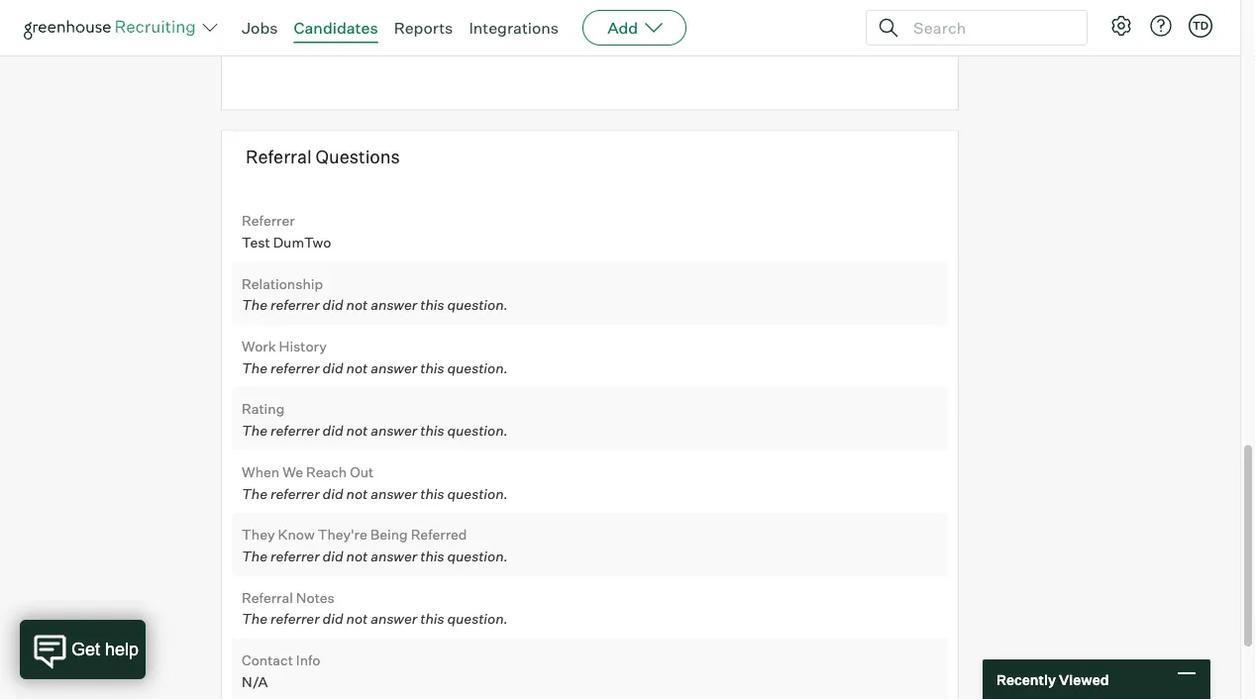 Task type: describe. For each thing, give the bounding box(es) containing it.
relationship the referrer did not answer this question.
[[242, 275, 508, 314]]

recently
[[997, 671, 1056, 689]]

reports link
[[394, 18, 453, 38]]

question. inside rating the referrer did not answer this question.
[[447, 422, 508, 440]]

referrer inside rating the referrer did not answer this question.
[[271, 422, 320, 440]]

add inside popup button
[[608, 18, 638, 38]]

this inside the there are no attachments for this job.
[[903, 2, 926, 20]]

td button
[[1189, 14, 1213, 38]]

rating
[[242, 401, 285, 418]]

answer inside rating the referrer did not answer this question.
[[371, 422, 417, 440]]

did inside rating the referrer did not answer this question.
[[323, 422, 343, 440]]

this inside the they know they're being referred the referrer did not answer this question.
[[420, 548, 444, 565]]

this inside the relationship the referrer did not answer this question.
[[420, 297, 444, 314]]

did inside referral notes the referrer did not answer this question.
[[323, 611, 343, 628]]

this inside work history the referrer did not answer this question.
[[420, 359, 444, 377]]

question. inside referral notes the referrer did not answer this question.
[[447, 611, 508, 628]]

this inside rating the referrer did not answer this question.
[[420, 422, 444, 440]]

when we reach out the referrer did not answer this question.
[[242, 463, 508, 502]]

referrer inside referral notes the referrer did not answer this question.
[[271, 611, 320, 628]]

referrer
[[242, 212, 295, 229]]

n/a
[[242, 673, 268, 691]]

question. inside work history the referrer did not answer this question.
[[447, 359, 508, 377]]

no
[[863, 0, 879, 0]]

the inside referral notes the referrer did not answer this question.
[[242, 611, 268, 628]]

candidates
[[294, 18, 378, 38]]

test
[[242, 234, 270, 251]]

jobs link
[[242, 18, 278, 38]]

referral questions
[[246, 146, 400, 168]]

there
[[799, 0, 837, 0]]

referrer inside the relationship the referrer did not answer this question.
[[271, 297, 320, 314]]

this inside referral notes the referrer did not answer this question.
[[420, 611, 444, 628]]

referrer test dumtwo
[[242, 212, 331, 251]]

info
[[296, 652, 321, 669]]

the inside the they know they're being referred the referrer did not answer this question.
[[242, 548, 268, 565]]

not inside when we reach out the referrer did not answer this question.
[[346, 485, 368, 502]]

they know they're being referred the referrer did not answer this question.
[[242, 526, 508, 565]]

history
[[279, 338, 327, 355]]

questions
[[316, 146, 400, 168]]

answer inside referral notes the referrer did not answer this question.
[[371, 611, 417, 628]]

being
[[370, 526, 408, 544]]

question. inside the they know they're being referred the referrer did not answer this question.
[[447, 548, 508, 565]]

recently viewed
[[997, 671, 1110, 689]]

notes
[[296, 589, 335, 606]]

work
[[242, 338, 276, 355]]

rating the referrer did not answer this question.
[[242, 401, 508, 440]]

they're
[[318, 526, 367, 544]]

out
[[350, 463, 374, 481]]

td
[[1193, 19, 1209, 32]]

not inside the they know they're being referred the referrer did not answer this question.
[[346, 548, 368, 565]]

work history the referrer did not answer this question.
[[242, 338, 508, 377]]

the inside when we reach out the referrer did not answer this question.
[[242, 485, 268, 502]]

referrer inside work history the referrer did not answer this question.
[[271, 359, 320, 377]]

when
[[242, 463, 280, 481]]

answer inside the relationship the referrer did not answer this question.
[[371, 297, 417, 314]]

0 horizontal spatial add
[[254, 12, 281, 30]]

for
[[883, 2, 900, 20]]



Task type: vqa. For each thing, say whether or not it's contained in the screenshot.
the Filter
no



Task type: locate. For each thing, give the bounding box(es) containing it.
referrer down know
[[271, 548, 320, 565]]

this inside when we reach out the referrer did not answer this question.
[[420, 485, 444, 502]]

referral
[[246, 146, 312, 168], [242, 589, 293, 606]]

1 question. from the top
[[447, 297, 508, 314]]

did up history
[[323, 297, 343, 314]]

1 did from the top
[[323, 297, 343, 314]]

jobs
[[242, 18, 278, 38]]

referrer inside the they know they're being referred the referrer did not answer this question.
[[271, 548, 320, 565]]

did inside work history the referrer did not answer this question.
[[323, 359, 343, 377]]

greenhouse recruiting image
[[24, 16, 202, 40]]

6 question. from the top
[[447, 611, 508, 628]]

+ add file link
[[242, 12, 303, 30]]

not
[[346, 297, 368, 314], [346, 359, 368, 377], [346, 422, 368, 440], [346, 485, 368, 502], [346, 548, 368, 565], [346, 611, 368, 628]]

the down relationship
[[242, 297, 268, 314]]

3 not from the top
[[346, 422, 368, 440]]

answer inside work history the referrer did not answer this question.
[[371, 359, 417, 377]]

did inside the they know they're being referred the referrer did not answer this question.
[[323, 548, 343, 565]]

not inside rating the referrer did not answer this question.
[[346, 422, 368, 440]]

job.
[[799, 22, 823, 39]]

not up rating the referrer did not answer this question.
[[346, 359, 368, 377]]

referral notes the referrer did not answer this question.
[[242, 589, 508, 628]]

contact info n/a
[[242, 652, 321, 691]]

2 did from the top
[[323, 359, 343, 377]]

Search text field
[[909, 13, 1069, 42]]

5 did from the top
[[323, 548, 343, 565]]

6 not from the top
[[346, 611, 368, 628]]

viewed
[[1059, 671, 1110, 689]]

configure image
[[1110, 14, 1134, 38]]

not up out
[[346, 422, 368, 440]]

relationship
[[242, 275, 323, 292]]

reach
[[306, 463, 347, 481]]

referral up referrer
[[246, 146, 312, 168]]

1 not from the top
[[346, 297, 368, 314]]

are
[[840, 0, 860, 0]]

1 answer from the top
[[371, 297, 417, 314]]

question. inside when we reach out the referrer did not answer this question.
[[447, 485, 508, 502]]

1 vertical spatial referral
[[242, 589, 293, 606]]

reports
[[394, 18, 453, 38]]

answer
[[371, 297, 417, 314], [371, 359, 417, 377], [371, 422, 417, 440], [371, 485, 417, 502], [371, 548, 417, 565], [371, 611, 417, 628]]

answer down the they know they're being referred the referrer did not answer this question.
[[371, 611, 417, 628]]

referral left notes
[[242, 589, 293, 606]]

referrer down notes
[[271, 611, 320, 628]]

integrations link
[[469, 18, 559, 38]]

referrer down rating
[[271, 422, 320, 440]]

5 answer from the top
[[371, 548, 417, 565]]

not inside referral notes the referrer did not answer this question.
[[346, 611, 368, 628]]

the down rating
[[242, 422, 268, 440]]

6 did from the top
[[323, 611, 343, 628]]

5 not from the top
[[346, 548, 368, 565]]

answer inside the they know they're being referred the referrer did not answer this question.
[[371, 548, 417, 565]]

the down work
[[242, 359, 268, 377]]

2 referrer from the top
[[271, 359, 320, 377]]

4 answer from the top
[[371, 485, 417, 502]]

not down the they know they're being referred the referrer did not answer this question.
[[346, 611, 368, 628]]

not inside work history the referrer did not answer this question.
[[346, 359, 368, 377]]

question. inside the relationship the referrer did not answer this question.
[[447, 297, 508, 314]]

answer inside when we reach out the referrer did not answer this question.
[[371, 485, 417, 502]]

dumtwo
[[273, 234, 331, 251]]

4 referrer from the top
[[271, 485, 320, 502]]

we
[[283, 463, 303, 481]]

answer down out
[[371, 485, 417, 502]]

the down they
[[242, 548, 268, 565]]

6 referrer from the top
[[271, 611, 320, 628]]

answer up work history the referrer did not answer this question.
[[371, 297, 417, 314]]

2 question. from the top
[[447, 359, 508, 377]]

referrer down relationship
[[271, 297, 320, 314]]

not inside the relationship the referrer did not answer this question.
[[346, 297, 368, 314]]

file
[[284, 12, 303, 30]]

referrer down we
[[271, 485, 320, 502]]

2 the from the top
[[242, 359, 268, 377]]

did
[[323, 297, 343, 314], [323, 359, 343, 377], [323, 422, 343, 440], [323, 485, 343, 502], [323, 548, 343, 565], [323, 611, 343, 628]]

the inside work history the referrer did not answer this question.
[[242, 359, 268, 377]]

did down history
[[323, 359, 343, 377]]

answer up rating the referrer did not answer this question.
[[371, 359, 417, 377]]

4 question. from the top
[[447, 485, 508, 502]]

5 referrer from the top
[[271, 548, 320, 565]]

5 the from the top
[[242, 548, 268, 565]]

referrer down history
[[271, 359, 320, 377]]

6 the from the top
[[242, 611, 268, 628]]

did inside the relationship the referrer did not answer this question.
[[323, 297, 343, 314]]

did down notes
[[323, 611, 343, 628]]

4 did from the top
[[323, 485, 343, 502]]

referral for referral notes the referrer did not answer this question.
[[242, 589, 293, 606]]

+
[[242, 12, 251, 30]]

5 question. from the top
[[447, 548, 508, 565]]

did down the reach
[[323, 485, 343, 502]]

candidates link
[[294, 18, 378, 38]]

referred
[[411, 526, 467, 544]]

td button
[[1185, 10, 1217, 42]]

1 horizontal spatial add
[[608, 18, 638, 38]]

not up work history the referrer did not answer this question.
[[346, 297, 368, 314]]

this
[[903, 2, 926, 20], [420, 297, 444, 314], [420, 359, 444, 377], [420, 422, 444, 440], [420, 485, 444, 502], [420, 548, 444, 565], [420, 611, 444, 628]]

the inside rating the referrer did not answer this question.
[[242, 422, 268, 440]]

did up the reach
[[323, 422, 343, 440]]

did inside when we reach out the referrer did not answer this question.
[[323, 485, 343, 502]]

3 the from the top
[[242, 422, 268, 440]]

2 answer from the top
[[371, 359, 417, 377]]

referral inside referral notes the referrer did not answer this question.
[[242, 589, 293, 606]]

referrer
[[271, 297, 320, 314], [271, 359, 320, 377], [271, 422, 320, 440], [271, 485, 320, 502], [271, 548, 320, 565], [271, 611, 320, 628]]

the up contact
[[242, 611, 268, 628]]

add button
[[583, 10, 687, 46]]

3 did from the top
[[323, 422, 343, 440]]

question.
[[447, 297, 508, 314], [447, 359, 508, 377], [447, 422, 508, 440], [447, 485, 508, 502], [447, 548, 508, 565], [447, 611, 508, 628]]

the
[[242, 297, 268, 314], [242, 359, 268, 377], [242, 422, 268, 440], [242, 485, 268, 502], [242, 548, 268, 565], [242, 611, 268, 628]]

not down the they're
[[346, 548, 368, 565]]

3 answer from the top
[[371, 422, 417, 440]]

attachments
[[799, 2, 879, 20]]

+ add file
[[242, 12, 303, 30]]

the inside the relationship the referrer did not answer this question.
[[242, 297, 268, 314]]

referral for referral questions
[[246, 146, 312, 168]]

add
[[254, 12, 281, 30], [608, 18, 638, 38]]

referrer inside when we reach out the referrer did not answer this question.
[[271, 485, 320, 502]]

4 not from the top
[[346, 485, 368, 502]]

not down out
[[346, 485, 368, 502]]

1 the from the top
[[242, 297, 268, 314]]

know
[[278, 526, 315, 544]]

3 question. from the top
[[447, 422, 508, 440]]

0 vertical spatial referral
[[246, 146, 312, 168]]

contact
[[242, 652, 293, 669]]

answer down being
[[371, 548, 417, 565]]

the down when
[[242, 485, 268, 502]]

answer up out
[[371, 422, 417, 440]]

4 the from the top
[[242, 485, 268, 502]]

3 referrer from the top
[[271, 422, 320, 440]]

6 answer from the top
[[371, 611, 417, 628]]

integrations
[[469, 18, 559, 38]]

there are no attachments for this job.
[[799, 0, 926, 39]]

1 referrer from the top
[[271, 297, 320, 314]]

did down the they're
[[323, 548, 343, 565]]

they
[[242, 526, 275, 544]]

2 not from the top
[[346, 359, 368, 377]]



